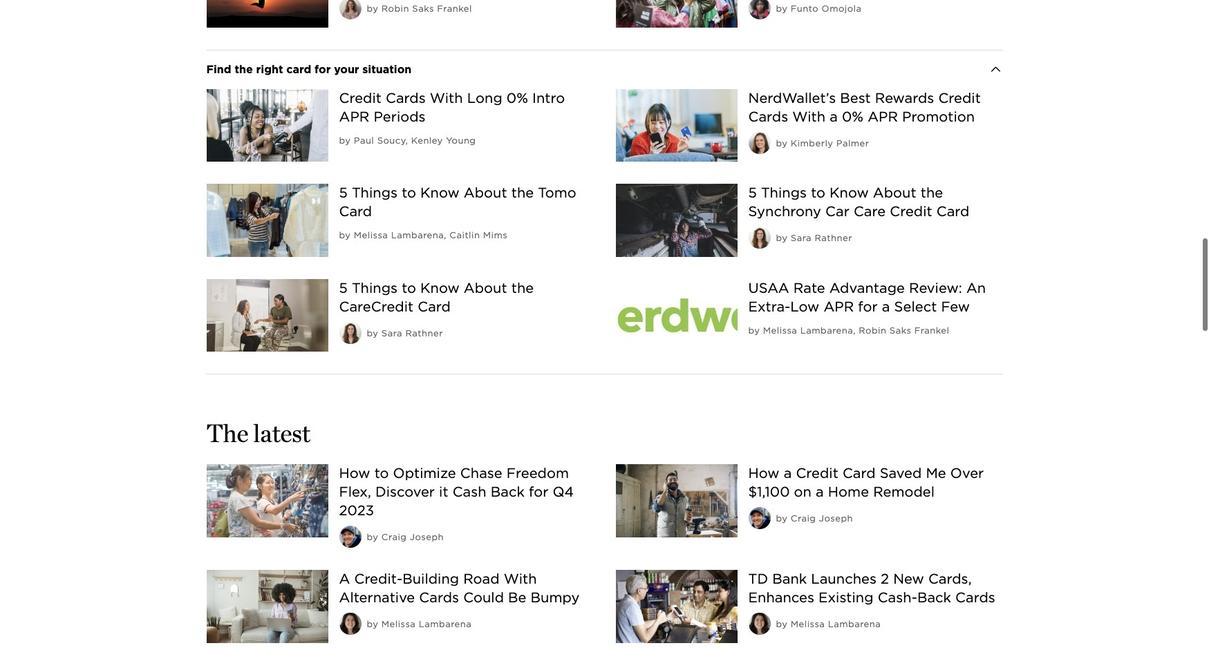Task type: locate. For each thing, give the bounding box(es) containing it.
2 horizontal spatial ,
[[853, 325, 856, 336]]

know inside 5 things to know about the carecredit card
[[420, 280, 460, 296]]

sara rathner link for synchrony
[[791, 233, 852, 243]]

robin right the robin saks frankel's profile picture
[[381, 3, 409, 14]]

the for 5 things to know about the synchrony car care credit card
[[921, 185, 943, 201]]

1 vertical spatial craig joseph link
[[381, 533, 444, 543]]

with inside credit cards with long 0% intro apr periods
[[430, 90, 463, 106]]

, left 'caitlin'
[[444, 230, 447, 241]]

how inside how to optimize chase freedom flex, discover it cash back for q4 2023
[[339, 465, 370, 482]]

about inside 5 things to know about the carecredit card
[[464, 280, 507, 296]]

1 horizontal spatial robin
[[859, 325, 887, 336]]

to inside 5 things to know about the synchrony car care credit card
[[811, 185, 825, 201]]

by sara rathner down car
[[776, 233, 852, 243]]

cards down cards, at the right bottom of the page
[[955, 590, 995, 607]]

2 horizontal spatial for
[[858, 298, 878, 315]]

2 vertical spatial for
[[529, 484, 548, 501]]

craig joseph link up building
[[381, 533, 444, 543]]

palmer
[[836, 138, 869, 148]]

0 horizontal spatial robin saks frankel link
[[381, 3, 472, 14]]

sara rathner's profile picture image for synchrony
[[748, 227, 770, 249]]

about inside 5 things to know about the synchrony car care credit card
[[873, 185, 916, 201]]

craig joseph link
[[791, 514, 853, 524], [381, 533, 444, 543]]

lambarena down a credit-building road with alternative cards could be bumpy
[[419, 620, 472, 630]]

for down freedom
[[529, 484, 548, 501]]

1 horizontal spatial 0%
[[842, 108, 864, 125]]

0% inside nerdwallet's best rewards credit cards with a 0% apr promotion
[[842, 108, 864, 125]]

with down nerdwallet's
[[792, 108, 826, 125]]

0 horizontal spatial rathner
[[405, 328, 443, 339]]

robin
[[381, 3, 409, 14], [859, 325, 887, 336]]

1 horizontal spatial ,
[[444, 230, 447, 241]]

0 vertical spatial craig joseph link
[[791, 514, 853, 524]]

to inside 5 things to know about the carecredit card
[[402, 280, 416, 296]]

1 vertical spatial by craig joseph
[[367, 533, 444, 543]]

0 vertical spatial for
[[315, 63, 331, 76]]

joseph
[[819, 514, 853, 524], [410, 533, 444, 543]]

robin down usaa rate advantage review: an extra-low apr for a select few link
[[859, 325, 887, 336]]

sara for synchrony
[[791, 233, 812, 243]]

0 vertical spatial rathner
[[815, 233, 852, 243]]

by for the kimberly palmer link
[[776, 138, 788, 148]]

2 melissa lambarena's profile picture image from the left
[[748, 613, 770, 636]]

mims
[[483, 230, 508, 241]]

know inside 5 things to know about the synchrony car care credit card
[[830, 185, 869, 201]]

, left kenley
[[406, 135, 408, 146]]

sara rathner's profile picture image down synchrony
[[748, 227, 770, 249]]

2 how from the left
[[748, 465, 780, 482]]

0 vertical spatial sara
[[791, 233, 812, 243]]

craig joseph's profile picture image down $1,100
[[748, 508, 770, 530]]

credit right care
[[890, 203, 932, 220]]

1 horizontal spatial by sara rathner
[[776, 233, 852, 243]]

know down by melissa lambarena , caitlin mims
[[420, 280, 460, 296]]

sara rathner's profile picture image
[[748, 227, 770, 249], [339, 322, 361, 344]]

1 vertical spatial with
[[792, 108, 826, 125]]

craig joseph's profile picture image for how a credit card saved me over $1,100 on a home remodel
[[748, 508, 770, 530]]

0 horizontal spatial back
[[491, 484, 525, 501]]

1 vertical spatial sara rathner link
[[381, 328, 443, 339]]

by for sara rathner link related to carecredit
[[367, 328, 378, 339]]

by sara rathner for synchrony
[[776, 233, 852, 243]]

craig up credit- on the left bottom of the page
[[381, 533, 407, 543]]

0 horizontal spatial joseph
[[410, 533, 444, 543]]

lambarena
[[391, 230, 444, 241], [800, 325, 853, 336], [419, 620, 472, 630], [828, 620, 881, 630]]

2 horizontal spatial with
[[792, 108, 826, 125]]

joseph for on
[[819, 514, 853, 524]]

about
[[464, 185, 507, 201], [873, 185, 916, 201], [464, 280, 507, 296]]

back inside how to optimize chase freedom flex, discover it cash back for q4 2023
[[491, 484, 525, 501]]

0 vertical spatial back
[[491, 484, 525, 501]]

things up synchrony
[[761, 185, 807, 201]]

1 horizontal spatial sara rathner link
[[791, 233, 852, 243]]

back inside td bank launches 2 new cards, enhances existing cash-back cards
[[917, 590, 951, 607]]

with inside a credit-building road with alternative cards could be bumpy
[[504, 571, 537, 588]]

apr up by melissa lambarena , robin saks frankel
[[824, 298, 854, 315]]

apr down rewards
[[868, 108, 898, 125]]

find the right card for your situation
[[206, 63, 412, 76]]

1 horizontal spatial craig joseph's profile picture image
[[748, 508, 770, 530]]

0 vertical spatial joseph
[[819, 514, 853, 524]]

the
[[206, 418, 249, 449]]

0 horizontal spatial by melissa lambarena
[[367, 620, 472, 630]]

1 horizontal spatial melissa lambarena's profile picture image
[[748, 613, 770, 636]]

by for melissa lambarena link under building
[[367, 620, 378, 630]]

0 vertical spatial by craig joseph
[[776, 514, 853, 524]]

the inside 5 things to know about the tomo card
[[511, 185, 534, 201]]

rathner down 5 things to know about the carecredit card
[[405, 328, 443, 339]]

apr inside "usaa rate advantage review: an extra-low apr for a select few"
[[824, 298, 854, 315]]

melissa lambarena link left 'caitlin'
[[354, 230, 444, 241]]

about for tomo
[[464, 185, 507, 201]]

craig down on
[[791, 514, 816, 524]]

1 vertical spatial back
[[917, 590, 951, 607]]

credit inside nerdwallet's best rewards credit cards with a 0% apr promotion
[[938, 90, 981, 106]]

1 how from the left
[[339, 465, 370, 482]]

back for new
[[917, 590, 951, 607]]

know up car
[[830, 185, 869, 201]]

by melissa lambarena down existing
[[776, 620, 881, 630]]

things up carecredit
[[352, 280, 398, 296]]

joseph down home on the right bottom of the page
[[819, 514, 853, 524]]

apr
[[339, 108, 369, 125], [868, 108, 898, 125], [824, 298, 854, 315]]

funto
[[791, 3, 819, 14]]

0% inside credit cards with long 0% intro apr periods
[[507, 90, 528, 106]]

1 vertical spatial robin saks frankel link
[[859, 325, 949, 336]]

,
[[406, 135, 408, 146], [444, 230, 447, 241], [853, 325, 856, 336]]

advantage
[[829, 280, 905, 296]]

things inside 5 things to know about the tomo card
[[352, 185, 398, 201]]

flex,
[[339, 484, 371, 501]]

know for synchrony
[[830, 185, 869, 201]]

by melissa lambarena down building
[[367, 620, 472, 630]]

0 horizontal spatial saks
[[412, 3, 434, 14]]

1 vertical spatial 0%
[[842, 108, 864, 125]]

cards inside td bank launches 2 new cards, enhances existing cash-back cards
[[955, 590, 995, 607]]

, for with
[[406, 135, 408, 146]]

remodel
[[873, 484, 935, 501]]

0 horizontal spatial sara rathner's profile picture image
[[339, 322, 361, 344]]

credit up on
[[796, 465, 838, 482]]

by melissa lambarena for cards
[[367, 620, 472, 630]]

0 vertical spatial frankel
[[437, 3, 472, 14]]

nerdwallet's best rewards credit cards with a 0% apr promotion
[[748, 90, 981, 125]]

2 vertical spatial ,
[[853, 325, 856, 336]]

me
[[926, 465, 946, 482]]

cards,
[[928, 571, 972, 588]]

to up carecredit
[[402, 280, 416, 296]]

joseph up building
[[410, 533, 444, 543]]

1 vertical spatial by sara rathner
[[367, 328, 443, 339]]

by for top robin saks frankel link
[[367, 3, 378, 14]]

cash
[[453, 484, 486, 501]]

1 horizontal spatial apr
[[824, 298, 854, 315]]

5
[[339, 185, 348, 201], [748, 185, 757, 201], [339, 280, 348, 296]]

5 inside 5 things to know about the carecredit card
[[339, 280, 348, 296]]

how up flex,
[[339, 465, 370, 482]]

1 horizontal spatial how
[[748, 465, 780, 482]]

back down chase
[[491, 484, 525, 501]]

by craig joseph down on
[[776, 514, 853, 524]]

apr up "paul" at the left of the page
[[339, 108, 369, 125]]

by sara rathner down carecredit
[[367, 328, 443, 339]]

5 things to know about the tomo card
[[339, 185, 576, 220]]

for down advantage
[[858, 298, 878, 315]]

credit up promotion
[[938, 90, 981, 106]]

0 horizontal spatial craig joseph's profile picture image
[[339, 526, 361, 548]]

0 horizontal spatial apr
[[339, 108, 369, 125]]

1 horizontal spatial craig joseph link
[[791, 514, 853, 524]]

to up synchrony
[[811, 185, 825, 201]]

0 vertical spatial sara rathner's profile picture image
[[748, 227, 770, 249]]

1 horizontal spatial craig
[[791, 514, 816, 524]]

sara rathner link down 5 things to know about the carecredit card
[[381, 328, 443, 339]]

0 vertical spatial 0%
[[507, 90, 528, 106]]

things for 5 things to know about the tomo card
[[352, 185, 398, 201]]

alternative
[[339, 590, 415, 607]]

sara down carecredit
[[381, 328, 402, 339]]

about up caitlin mims link
[[464, 185, 507, 201]]

1 horizontal spatial with
[[504, 571, 537, 588]]

by craig joseph for $1,100
[[776, 514, 853, 524]]

the inside 5 things to know about the synchrony car care credit card
[[921, 185, 943, 201]]

0 horizontal spatial how
[[339, 465, 370, 482]]

know up by melissa lambarena , caitlin mims
[[420, 185, 460, 201]]

to up the discover
[[374, 465, 389, 482]]

0 horizontal spatial sara rathner link
[[381, 328, 443, 339]]

a up $1,100
[[784, 465, 792, 482]]

craig joseph's profile picture image down the 2023
[[339, 526, 361, 548]]

0 horizontal spatial by sara rathner
[[367, 328, 443, 339]]

1 vertical spatial for
[[858, 298, 878, 315]]

saved
[[880, 465, 922, 482]]

1 horizontal spatial rathner
[[815, 233, 852, 243]]

robin saks frankel link
[[381, 3, 472, 14], [859, 325, 949, 336]]

craig joseph's profile picture image
[[748, 508, 770, 530], [339, 526, 361, 548]]

know inside 5 things to know about the tomo card
[[420, 185, 460, 201]]

enhances
[[748, 590, 814, 607]]

melissa lambarena's profile picture image
[[339, 613, 361, 636], [748, 613, 770, 636]]

1 horizontal spatial sara rathner's profile picture image
[[748, 227, 770, 249]]

rathner down car
[[815, 233, 852, 243]]

things down 'paul soucy' 'link'
[[352, 185, 398, 201]]

latest
[[253, 418, 310, 449]]

how a credit card saved me over $1,100 on a home remodel
[[748, 465, 984, 501]]

5 inside 5 things to know about the tomo card
[[339, 185, 348, 201]]

by craig joseph
[[776, 514, 853, 524], [367, 533, 444, 543]]

home
[[828, 484, 869, 501]]

with up be
[[504, 571, 537, 588]]

things inside 5 things to know about the carecredit card
[[352, 280, 398, 296]]

1 vertical spatial sara rathner's profile picture image
[[339, 322, 361, 344]]

long
[[467, 90, 502, 106]]

lambarena down existing
[[828, 620, 881, 630]]

1 horizontal spatial by melissa lambarena
[[776, 620, 881, 630]]

sara rathner's profile picture image down carecredit
[[339, 322, 361, 344]]

how up $1,100
[[748, 465, 780, 482]]

1 melissa lambarena's profile picture image from the left
[[339, 613, 361, 636]]

by for sara rathner link corresponding to synchrony
[[776, 233, 788, 243]]

to inside how to optimize chase freedom flex, discover it cash back for q4 2023
[[374, 465, 389, 482]]

1 horizontal spatial back
[[917, 590, 951, 607]]

1 vertical spatial ,
[[444, 230, 447, 241]]

td bank launches 2 new cards, enhances existing cash-back cards link
[[748, 571, 995, 607]]

credit inside credit cards with long 0% intro apr periods
[[339, 90, 382, 106]]

melissa lambarena's profile picture image down alternative
[[339, 613, 361, 636]]

1 vertical spatial craig
[[381, 533, 407, 543]]

1 vertical spatial joseph
[[410, 533, 444, 543]]

to for 5 things to know about the synchrony car care credit card
[[811, 185, 825, 201]]

0 horizontal spatial craig joseph link
[[381, 533, 444, 543]]

by sara rathner for carecredit
[[367, 328, 443, 339]]

melissa lambarena link
[[354, 230, 444, 241], [763, 325, 853, 336], [381, 620, 472, 630], [791, 620, 881, 630]]

by for the craig joseph link related to on
[[776, 514, 788, 524]]

5 inside 5 things to know about the synchrony car care credit card
[[748, 185, 757, 201]]

kimberly
[[791, 138, 833, 148]]

sara rathner link
[[791, 233, 852, 243], [381, 328, 443, 339]]

things for 5 things to know about the synchrony car care credit card
[[761, 185, 807, 201]]

melissa lambarena link down building
[[381, 620, 472, 630]]

for right card
[[315, 63, 331, 76]]

0 horizontal spatial for
[[315, 63, 331, 76]]

q4
[[553, 484, 574, 501]]

5 for 5 things to know about the tomo card
[[339, 185, 348, 201]]

with left long
[[430, 90, 463, 106]]

by paul soucy , kenley young
[[339, 135, 476, 146]]

by craig joseph down the discover
[[367, 533, 444, 543]]

0 vertical spatial by sara rathner
[[776, 233, 852, 243]]

0%
[[507, 90, 528, 106], [842, 108, 864, 125]]

0 vertical spatial with
[[430, 90, 463, 106]]

2 vertical spatial with
[[504, 571, 537, 588]]

to
[[402, 185, 416, 201], [811, 185, 825, 201], [402, 280, 416, 296], [374, 465, 389, 482]]

1 vertical spatial robin
[[859, 325, 887, 336]]

0% down best
[[842, 108, 864, 125]]

0 vertical spatial robin
[[381, 3, 409, 14]]

credit inside 5 things to know about the synchrony car care credit card
[[890, 203, 932, 220]]

rate
[[793, 280, 825, 296]]

0% left intro at the top left of the page
[[507, 90, 528, 106]]

could
[[463, 590, 504, 607]]

to inside 5 things to know about the tomo card
[[402, 185, 416, 201]]

0 horizontal spatial frankel
[[437, 3, 472, 14]]

0 horizontal spatial with
[[430, 90, 463, 106]]

to up by melissa lambarena , caitlin mims
[[402, 185, 416, 201]]

things
[[352, 185, 398, 201], [761, 185, 807, 201], [352, 280, 398, 296]]

cards up periods
[[386, 90, 426, 106]]

credit down your
[[339, 90, 382, 106]]

how to optimize chase freedom flex, discover it cash back for q4 2023
[[339, 465, 574, 519]]

things inside 5 things to know about the synchrony car care credit card
[[761, 185, 807, 201]]

by sara rathner
[[776, 233, 852, 243], [367, 328, 443, 339]]

1 horizontal spatial sara
[[791, 233, 812, 243]]

craig joseph link down on
[[791, 514, 853, 524]]

the inside 5 things to know about the carecredit card
[[511, 280, 534, 296]]

with
[[430, 90, 463, 106], [792, 108, 826, 125], [504, 571, 537, 588]]

0 horizontal spatial melissa lambarena's profile picture image
[[339, 613, 361, 636]]

existing
[[819, 590, 874, 607]]

1 horizontal spatial joseph
[[819, 514, 853, 524]]

how inside the how a credit card saved me over $1,100 on a home remodel
[[748, 465, 780, 482]]

how
[[339, 465, 370, 482], [748, 465, 780, 482]]

1 vertical spatial rathner
[[405, 328, 443, 339]]

a up the kimberly palmer link
[[830, 108, 838, 125]]

0 horizontal spatial robin
[[381, 3, 409, 14]]

know
[[420, 185, 460, 201], [830, 185, 869, 201], [420, 280, 460, 296]]

0 vertical spatial ,
[[406, 135, 408, 146]]

0 horizontal spatial sara
[[381, 328, 402, 339]]

a credit-building road with alternative cards could be bumpy link
[[339, 571, 580, 607]]

about down caitlin mims link
[[464, 280, 507, 296]]

by for the craig joseph link related to cash
[[367, 533, 378, 543]]

craig joseph link for cash
[[381, 533, 444, 543]]

5 things to know about the synchrony car care credit card
[[748, 185, 970, 220]]

card
[[339, 203, 372, 220], [937, 203, 970, 220], [418, 298, 451, 315], [843, 465, 876, 482]]

0 horizontal spatial by craig joseph
[[367, 533, 444, 543]]

how to optimize chase freedom flex, discover it cash back for q4 2023 link
[[339, 465, 574, 519]]

sara
[[791, 233, 812, 243], [381, 328, 402, 339]]

melissa
[[354, 230, 388, 241], [763, 325, 797, 336], [381, 620, 416, 630], [791, 620, 825, 630]]

the
[[235, 63, 253, 76], [511, 185, 534, 201], [921, 185, 943, 201], [511, 280, 534, 296]]

melissa lambarena link down low
[[763, 325, 853, 336]]

about for carecredit
[[464, 280, 507, 296]]

0 horizontal spatial ,
[[406, 135, 408, 146]]

back down cards, at the right bottom of the page
[[917, 590, 951, 607]]

5 for 5 things to know about the carecredit card
[[339, 280, 348, 296]]

rathner for card
[[405, 328, 443, 339]]

5 things to know about the tomo card link
[[339, 185, 576, 220]]

, down usaa rate advantage review: an extra-low apr for a select few link
[[853, 325, 856, 336]]

cards up kimberly palmer's profile picture
[[748, 108, 788, 125]]

cards
[[386, 90, 426, 106], [748, 108, 788, 125], [419, 590, 459, 607], [955, 590, 995, 607]]

cash-
[[878, 590, 917, 607]]

about up care
[[873, 185, 916, 201]]

1 horizontal spatial saks
[[890, 325, 911, 336]]

1 horizontal spatial for
[[529, 484, 548, 501]]

0 vertical spatial sara rathner link
[[791, 233, 852, 243]]

sara rathner link down car
[[791, 233, 852, 243]]

2 horizontal spatial apr
[[868, 108, 898, 125]]

1 vertical spatial frankel
[[914, 325, 949, 336]]

credit
[[339, 90, 382, 106], [938, 90, 981, 106], [890, 203, 932, 220], [796, 465, 838, 482]]

0 vertical spatial craig
[[791, 514, 816, 524]]

0 horizontal spatial 0%
[[507, 90, 528, 106]]

card
[[286, 63, 311, 76]]

1 horizontal spatial by craig joseph
[[776, 514, 853, 524]]

2 by melissa lambarena from the left
[[776, 620, 881, 630]]

about inside 5 things to know about the tomo card
[[464, 185, 507, 201]]

sara down synchrony
[[791, 233, 812, 243]]

things for 5 things to know about the carecredit card
[[352, 280, 398, 296]]

by
[[367, 3, 378, 14], [776, 3, 788, 14], [339, 135, 351, 146], [776, 138, 788, 148], [339, 230, 351, 241], [776, 233, 788, 243], [748, 325, 760, 336], [367, 328, 378, 339], [776, 514, 788, 524], [367, 533, 378, 543], [367, 620, 378, 630], [776, 620, 788, 630]]

0 horizontal spatial craig
[[381, 533, 407, 543]]

1 by melissa lambarena from the left
[[367, 620, 472, 630]]

a down advantage
[[882, 298, 890, 315]]

card inside 5 things to know about the carecredit card
[[418, 298, 451, 315]]

1 vertical spatial sara
[[381, 328, 402, 339]]

synchrony
[[748, 203, 821, 220]]

melissa lambarena's profile picture image down enhances
[[748, 613, 770, 636]]

cards down building
[[419, 590, 459, 607]]



Task type: vqa. For each thing, say whether or not it's contained in the screenshot.


Task type: describe. For each thing, give the bounding box(es) containing it.
optimize
[[393, 465, 456, 482]]

joseph for cash
[[410, 533, 444, 543]]

how for how a credit card saved me over $1,100 on a home remodel
[[748, 465, 780, 482]]

freedom
[[507, 465, 569, 482]]

sara rathner link for carecredit
[[381, 328, 443, 339]]

the latest
[[206, 418, 310, 449]]

by robin saks frankel
[[367, 3, 472, 14]]

find
[[206, 63, 231, 76]]

know for carecredit
[[420, 280, 460, 296]]

select
[[894, 298, 937, 315]]

by melissa lambarena , robin saks frankel
[[748, 325, 949, 336]]

cards inside credit cards with long 0% intro apr periods
[[386, 90, 426, 106]]

0 vertical spatial saks
[[412, 3, 434, 14]]

with inside nerdwallet's best rewards credit cards with a 0% apr promotion
[[792, 108, 826, 125]]

carecredit
[[339, 298, 414, 315]]

by for funto omojola link
[[776, 3, 788, 14]]

5 things to know about the synchrony car care credit card link
[[748, 185, 970, 220]]

bumpy
[[531, 590, 580, 607]]

the for 5 things to know about the carecredit card
[[511, 280, 534, 296]]

know for tomo
[[420, 185, 460, 201]]

promotion
[[902, 108, 975, 125]]

caitlin
[[450, 230, 480, 241]]

review:
[[909, 280, 962, 296]]

, for advantage
[[853, 325, 856, 336]]

situation
[[362, 63, 412, 76]]

5 things to know about the carecredit card
[[339, 280, 534, 315]]

usaa
[[748, 280, 789, 296]]

melissa lambarena's profile picture image for a credit-building road with alternative cards could be bumpy
[[339, 613, 361, 636]]

craig joseph link for on
[[791, 514, 853, 524]]

extra-
[[748, 298, 790, 315]]

a inside nerdwallet's best rewards credit cards with a 0% apr promotion
[[830, 108, 838, 125]]

5 things to know about the carecredit card link
[[339, 280, 534, 315]]

to for 5 things to know about the carecredit card
[[402, 280, 416, 296]]

lambarena left 'caitlin'
[[391, 230, 444, 241]]

credit cards with long 0% intro apr periods
[[339, 90, 565, 125]]

funto omojola's profile picture image
[[748, 0, 770, 19]]

a inside "usaa rate advantage review: an extra-low apr for a select few"
[[882, 298, 890, 315]]

intro
[[532, 90, 565, 106]]

craig for it
[[381, 533, 407, 543]]

find the right card for your situation button
[[206, 50, 1003, 89]]

1 horizontal spatial robin saks frankel link
[[859, 325, 949, 336]]

cards inside a credit-building road with alternative cards could be bumpy
[[419, 590, 459, 607]]

craig for $1,100
[[791, 514, 816, 524]]

the for 5 things to know about the tomo card
[[511, 185, 534, 201]]

apr inside nerdwallet's best rewards credit cards with a 0% apr promotion
[[868, 108, 898, 125]]

5 for 5 things to know about the synchrony car care credit card
[[748, 185, 757, 201]]

sara rathner's profile picture image for carecredit
[[339, 322, 361, 344]]

periods
[[374, 108, 426, 125]]

low
[[790, 298, 819, 315]]

by craig joseph for it
[[367, 533, 444, 543]]

paul soucy link
[[354, 135, 406, 146]]

by funto omojola
[[776, 3, 862, 14]]

by kimberly palmer
[[776, 138, 869, 148]]

over
[[950, 465, 984, 482]]

0 vertical spatial robin saks frankel link
[[381, 3, 472, 14]]

td
[[748, 571, 768, 588]]

rewards
[[875, 90, 934, 106]]

road
[[463, 571, 500, 588]]

right
[[256, 63, 283, 76]]

nerdwallet's best rewards credit cards with a 0% apr promotion link
[[748, 90, 981, 125]]

nerdwallet's best rewards credit cards with a 0% apr promotion image
[[616, 89, 737, 162]]

soucy
[[377, 135, 406, 146]]

1 horizontal spatial frankel
[[914, 325, 949, 336]]

about for synchrony
[[873, 185, 916, 201]]

by melissa lambarena for enhances
[[776, 620, 881, 630]]

it
[[439, 484, 448, 501]]

caitlin mims link
[[450, 230, 508, 241]]

building
[[402, 571, 459, 588]]

care
[[854, 203, 886, 220]]

a
[[339, 571, 350, 588]]

paul
[[354, 135, 374, 146]]

by melissa lambarena , caitlin mims
[[339, 230, 508, 241]]

new
[[893, 571, 924, 588]]

melissa lambarena's profile picture image for td bank launches 2 new cards, enhances existing cash-back cards
[[748, 613, 770, 636]]

kenley young link
[[411, 135, 476, 146]]

on
[[794, 484, 812, 501]]

td bank launches 2 new cards, enhances existing cash-back cards
[[748, 571, 995, 607]]

car
[[825, 203, 850, 220]]

the inside dropdown button
[[235, 63, 253, 76]]

discover
[[375, 484, 435, 501]]

a credit-building road with alternative cards could be bumpy
[[339, 571, 580, 607]]

chase
[[460, 465, 502, 482]]

, for to
[[444, 230, 447, 241]]

your
[[334, 63, 359, 76]]

2
[[881, 571, 889, 588]]

for inside how to optimize chase freedom flex, discover it cash back for q4 2023
[[529, 484, 548, 501]]

1 vertical spatial saks
[[890, 325, 911, 336]]

an
[[966, 280, 986, 296]]

usaa rate advantage review: an extra-low apr for a select few
[[748, 280, 986, 315]]

lambarena down low
[[800, 325, 853, 336]]

few
[[941, 298, 970, 315]]

card inside 5 things to know about the tomo card
[[339, 203, 372, 220]]

how a credit card saved me over $1,100 on a home remodel link
[[748, 465, 984, 501]]

nerdwallet's
[[748, 90, 836, 106]]

omojola
[[822, 3, 862, 14]]

melissa lambarena link down existing
[[791, 620, 881, 630]]

best
[[840, 90, 871, 106]]

usaa rate advantage review: an extra-low apr for a select few link
[[748, 280, 986, 315]]

kimberly palmer's profile picture image
[[748, 132, 770, 154]]

tomo
[[538, 185, 576, 201]]

craig joseph's profile picture image for how to optimize chase freedom flex, discover it cash back for q4 2023
[[339, 526, 361, 548]]

$1,100
[[748, 484, 790, 501]]

young
[[446, 135, 476, 146]]

apr inside credit cards with long 0% intro apr periods
[[339, 108, 369, 125]]

credit inside the how a credit card saved me over $1,100 on a home remodel
[[796, 465, 838, 482]]

how for how to optimize chase freedom flex, discover it cash back for q4 2023
[[339, 465, 370, 482]]

bank
[[772, 571, 807, 588]]

for inside dropdown button
[[315, 63, 331, 76]]

for inside "usaa rate advantage review: an extra-low apr for a select few"
[[858, 298, 878, 315]]

back for freedom
[[491, 484, 525, 501]]

by for melissa lambarena link underneath existing
[[776, 620, 788, 630]]

funto omojola link
[[791, 3, 862, 14]]

launches
[[811, 571, 877, 588]]

card inside the how a credit card saved me over $1,100 on a home remodel
[[843, 465, 876, 482]]

rathner for car
[[815, 233, 852, 243]]

kimberly palmer link
[[791, 138, 869, 148]]

card inside 5 things to know about the synchrony car care credit card
[[937, 203, 970, 220]]

kenley
[[411, 135, 443, 146]]

credit-
[[354, 571, 402, 588]]

to for 5 things to know about the tomo card
[[402, 185, 416, 201]]

2023
[[339, 503, 374, 519]]

credit cards with long 0% intro apr periods link
[[339, 90, 565, 125]]

a right on
[[816, 484, 824, 501]]

sara for carecredit
[[381, 328, 402, 339]]

robin saks frankel's profile picture image
[[339, 0, 361, 19]]

nerdwallet logo image
[[616, 279, 737, 352]]

cards inside nerdwallet's best rewards credit cards with a 0% apr promotion
[[748, 108, 788, 125]]



